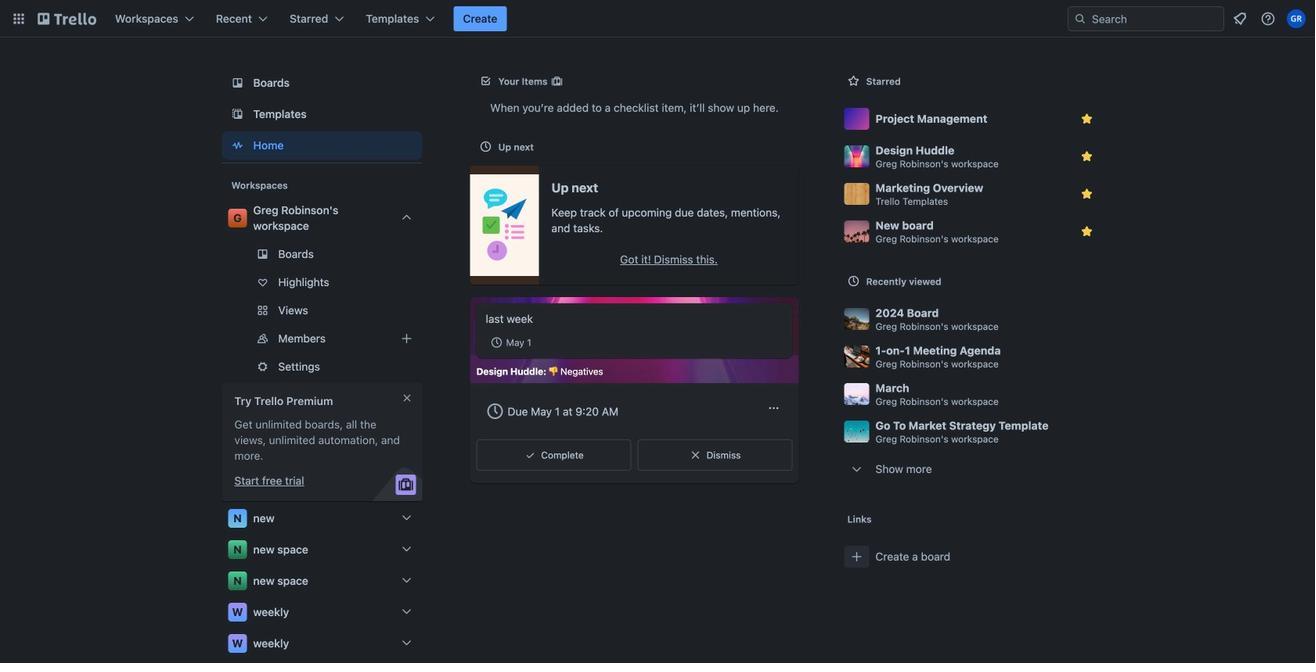 Task type: locate. For each thing, give the bounding box(es) containing it.
0 notifications image
[[1231, 9, 1250, 28]]

back to home image
[[38, 6, 96, 31]]

click to unstar design huddle. it will be removed from your starred list. image
[[1079, 149, 1095, 164]]

Search field
[[1087, 8, 1224, 30]]

search image
[[1074, 13, 1087, 25]]

click to unstar new board. it will be removed from your starred list. image
[[1079, 224, 1095, 240]]

primary element
[[0, 0, 1315, 38]]



Task type: vqa. For each thing, say whether or not it's contained in the screenshot.
CLICK TO UNSTAR PROJECT MANAGEMENT. IT WILL BE REMOVED FROM YOUR STARRED LIST. image
yes



Task type: describe. For each thing, give the bounding box(es) containing it.
add image
[[397, 330, 416, 348]]

home image
[[228, 136, 247, 155]]

click to unstar project management. it will be removed from your starred list. image
[[1079, 111, 1095, 127]]

greg robinson (gregrobinson96) image
[[1287, 9, 1306, 28]]

board image
[[228, 74, 247, 92]]

open information menu image
[[1261, 11, 1276, 27]]

click to unstar marketing overview. it will be removed from your starred list. image
[[1079, 186, 1095, 202]]

template board image
[[228, 105, 247, 124]]



